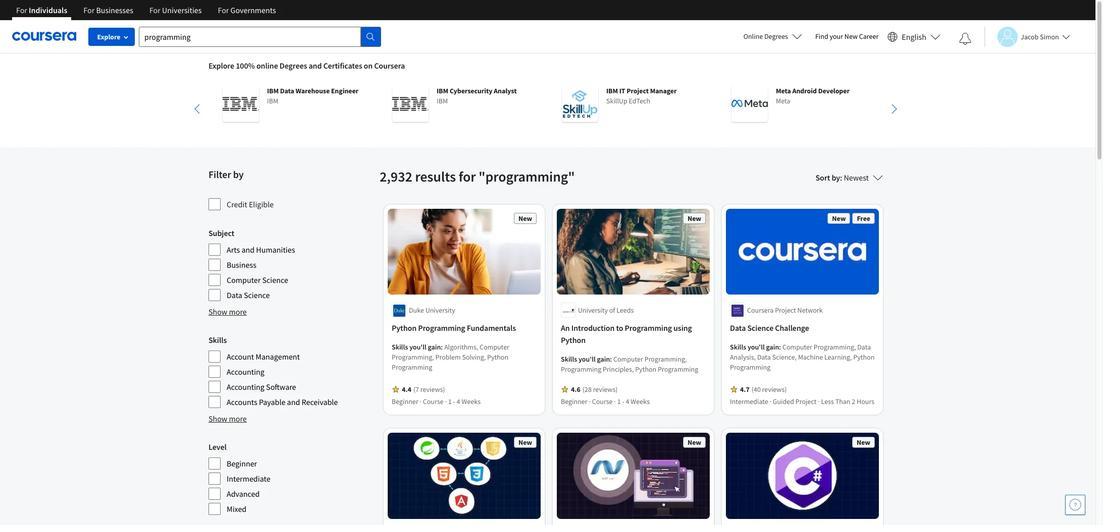 Task type: describe. For each thing, give the bounding box(es) containing it.
0 vertical spatial coursera
[[375, 61, 405, 71]]

edtech
[[629, 96, 651, 106]]

1 university from the left
[[426, 306, 456, 315]]

free
[[858, 214, 871, 223]]

find your new career
[[816, 32, 879, 41]]

ibm for ibm cybersecurity analyst ibm
[[437, 86, 449, 95]]

beginner for python programming fundamentals
[[392, 398, 419, 407]]

banner navigation
[[8, 0, 284, 28]]

level
[[209, 443, 227, 453]]

you'll for programming
[[410, 343, 427, 352]]

programming, for data science challenge
[[814, 343, 857, 352]]

science,
[[773, 353, 797, 362]]

business
[[227, 260, 257, 270]]

skills you'll gain : for introduction
[[561, 355, 614, 364]]

gain for programming
[[428, 343, 441, 352]]

skills inside skills group
[[209, 335, 227, 346]]

skills group
[[209, 334, 374, 409]]

weeks for fundamentals
[[462, 398, 481, 407]]

accounts payable and receivable
[[227, 398, 338, 408]]

skillup edtech image
[[562, 86, 599, 122]]

english button
[[884, 20, 945, 53]]

data science
[[227, 291, 270, 301]]

beginner inside level group
[[227, 459, 257, 469]]

skills for an introduction to programming using python
[[561, 355, 578, 364]]

- for to
[[623, 398, 625, 407]]

beginner for an introduction to programming using python
[[561, 398, 588, 407]]

online degrees
[[744, 32, 789, 41]]

2 meta from the top
[[777, 96, 791, 106]]

receivable
[[302, 398, 338, 408]]

computer for computer science
[[227, 275, 261, 285]]

an introduction to programming using python link
[[561, 323, 706, 347]]

hours
[[857, 398, 875, 407]]

results
[[415, 168, 456, 186]]

credit
[[227, 200, 247, 210]]

software
[[266, 382, 296, 393]]

accounting for accounting software
[[227, 382, 265, 393]]

for
[[459, 168, 476, 186]]

4.6
[[571, 386, 581, 395]]

businesses
[[96, 5, 133, 15]]

python programming fundamentals
[[392, 324, 516, 334]]

show more for accounts payable and receivable
[[209, 414, 247, 424]]

algorithms, computer programming, problem solving, python programming
[[392, 343, 510, 373]]

python inside algorithms, computer programming, problem solving, python programming
[[488, 353, 509, 362]]

account
[[227, 352, 254, 362]]

and inside subject 'group'
[[242, 245, 255, 255]]

you'll for introduction
[[579, 355, 596, 364]]

science for computer science
[[262, 275, 288, 285]]

intermediate for intermediate · guided project · less than 2 hours
[[731, 398, 769, 407]]

guided
[[773, 398, 795, 407]]

learning,
[[825, 353, 853, 362]]

show for accounts
[[209, 414, 228, 424]]

find your new career link
[[811, 30, 884, 43]]

fundamentals
[[467, 324, 516, 334]]

english
[[903, 32, 927, 42]]

an
[[561, 324, 570, 334]]

1 meta from the top
[[777, 86, 792, 95]]

python down duke on the left
[[392, 324, 417, 334]]

4.7 (40 reviews)
[[741, 386, 787, 395]]

certificates
[[324, 61, 363, 71]]

(40
[[752, 386, 761, 395]]

python programming fundamentals link
[[392, 323, 537, 335]]

: for data science challenge
[[780, 343, 782, 352]]

python inside computer programming, programming principles, python programming
[[636, 366, 657, 375]]

programming down duke university
[[418, 324, 466, 334]]

data inside ibm data warehouse engineer ibm
[[280, 86, 294, 95]]

to
[[617, 324, 624, 334]]

show more button for accounts
[[209, 413, 247, 425]]

introduction
[[572, 324, 615, 334]]

ibm for ibm data warehouse engineer ibm
[[267, 86, 279, 95]]

reviews) for science
[[763, 386, 787, 395]]

individuals
[[29, 5, 67, 15]]

by for filter
[[233, 168, 244, 181]]

subject group
[[209, 227, 374, 302]]

degrees inside online degrees popup button
[[765, 32, 789, 41]]

2 · from the left
[[445, 398, 447, 407]]

ibm data warehouse engineer ibm
[[267, 86, 359, 106]]

you'll for science
[[748, 343, 765, 352]]

engineer
[[331, 86, 359, 95]]

analyst
[[494, 86, 517, 95]]

beginner · course · 1 - 4 weeks for programming
[[392, 398, 481, 407]]

mixed
[[227, 505, 247, 515]]

universities
[[162, 5, 202, 15]]

arts
[[227, 245, 240, 255]]

4 for to
[[626, 398, 630, 407]]

manager
[[651, 86, 677, 95]]

on
[[364, 61, 373, 71]]

show more for data science
[[209, 307, 247, 317]]

sort by : newest
[[816, 173, 870, 183]]

developer
[[819, 86, 850, 95]]

network
[[798, 306, 823, 315]]

duke university
[[409, 306, 456, 315]]

ibm cybersecurity analyst ibm
[[437, 86, 517, 106]]

less
[[822, 398, 835, 407]]

more for data
[[229, 307, 247, 317]]

eligible
[[249, 200, 274, 210]]

4 for fundamentals
[[457, 398, 461, 407]]

university of leeds
[[578, 306, 634, 315]]

course for introduction
[[593, 398, 613, 407]]

0 vertical spatial and
[[309, 61, 322, 71]]

explore for explore 100% online degrees and certificates on coursera
[[209, 61, 234, 71]]

gain for introduction
[[597, 355, 610, 364]]

(28
[[583, 386, 592, 395]]

5 · from the left
[[770, 398, 772, 407]]

3 · from the left
[[589, 398, 591, 407]]

for businesses
[[84, 5, 133, 15]]

career
[[860, 32, 879, 41]]

management
[[256, 352, 300, 362]]

science for data science challenge
[[748, 324, 774, 334]]

computer for computer programming, data analysis, data science, machine learning, python programming
[[783, 343, 813, 352]]

your
[[830, 32, 844, 41]]

for universities
[[150, 5, 202, 15]]

computer inside algorithms, computer programming, problem solving, python programming
[[480, 343, 510, 352]]

level group
[[209, 442, 374, 516]]

jacob simon
[[1022, 32, 1060, 41]]

skills for python programming fundamentals
[[392, 343, 408, 352]]

programming down 'using'
[[658, 366, 699, 375]]

for for individuals
[[16, 5, 27, 15]]

payable
[[259, 398, 286, 408]]

computer programming, data analysis, data science, machine learning, python programming
[[731, 343, 875, 373]]

: left newest
[[841, 173, 843, 183]]

: for an introduction to programming using python
[[610, 355, 612, 364]]

6 · from the left
[[819, 398, 820, 407]]

for governments
[[218, 5, 276, 15]]

find
[[816, 32, 829, 41]]

beginner · course · 1 - 4 weeks for introduction
[[561, 398, 650, 407]]

simon
[[1041, 32, 1060, 41]]

data science challenge
[[731, 324, 810, 334]]

problem
[[436, 353, 461, 362]]

principles,
[[603, 366, 634, 375]]

gain for science
[[767, 343, 780, 352]]

programming, inside algorithms, computer programming, problem solving, python programming
[[392, 353, 434, 362]]

1 for programming
[[448, 398, 452, 407]]

skills you'll gain : for programming
[[392, 343, 445, 352]]

for individuals
[[16, 5, 67, 15]]

show more button for data
[[209, 306, 247, 318]]

subject
[[209, 228, 235, 238]]



Task type: vqa. For each thing, say whether or not it's contained in the screenshot.
Alphabet
no



Task type: locate. For each thing, give the bounding box(es) containing it.
1 - from the left
[[453, 398, 456, 407]]

0 horizontal spatial 4
[[457, 398, 461, 407]]

challenge
[[776, 324, 810, 334]]

programming
[[418, 324, 466, 334], [625, 324, 672, 334], [392, 363, 433, 373], [731, 363, 771, 373], [561, 366, 602, 375], [658, 366, 699, 375]]

1 show more button from the top
[[209, 306, 247, 318]]

beginner down the 4.4
[[392, 398, 419, 407]]

filter by
[[209, 168, 244, 181]]

university
[[426, 306, 456, 315], [578, 306, 608, 315]]

2 horizontal spatial gain
[[767, 343, 780, 352]]

science
[[262, 275, 288, 285], [244, 291, 270, 301], [748, 324, 774, 334]]

1 reviews) from the left
[[421, 386, 445, 395]]

0 horizontal spatial ibm image
[[223, 86, 259, 122]]

4.6 (28 reviews)
[[571, 386, 618, 395]]

2 show from the top
[[209, 414, 228, 424]]

1 course from the left
[[423, 398, 444, 407]]

reviews) for programming
[[421, 386, 445, 395]]

1 ibm image from the left
[[223, 86, 259, 122]]

2 horizontal spatial and
[[309, 61, 322, 71]]

reviews) up guided
[[763, 386, 787, 395]]

0 horizontal spatial beginner
[[227, 459, 257, 469]]

show notifications image
[[960, 33, 972, 45]]

: up science,
[[780, 343, 782, 352]]

skills you'll gain : up analysis,
[[731, 343, 783, 352]]

0 vertical spatial project
[[627, 86, 649, 95]]

cybersecurity
[[450, 86, 493, 95]]

accounts
[[227, 398, 258, 408]]

100%
[[236, 61, 255, 71]]

leeds
[[617, 306, 634, 315]]

show more down accounts
[[209, 414, 247, 424]]

skills up account
[[209, 335, 227, 346]]

for left governments
[[218, 5, 229, 15]]

skills you'll gain : for science
[[731, 343, 783, 352]]

new
[[845, 32, 858, 41], [519, 214, 533, 223], [688, 214, 702, 223], [833, 214, 846, 223], [519, 439, 533, 448], [688, 439, 702, 448], [857, 439, 871, 448]]

1 vertical spatial accounting
[[227, 382, 265, 393]]

accounting down account
[[227, 367, 265, 377]]

1 horizontal spatial and
[[287, 398, 300, 408]]

1 vertical spatial project
[[776, 306, 797, 315]]

project inside the ibm it project manager skillup edtech
[[627, 86, 649, 95]]

1 vertical spatial science
[[244, 291, 270, 301]]

0 vertical spatial accounting
[[227, 367, 265, 377]]

1 vertical spatial coursera
[[748, 306, 774, 315]]

science for data science
[[244, 291, 270, 301]]

show more down data science on the left bottom
[[209, 307, 247, 317]]

project up edtech
[[627, 86, 649, 95]]

online
[[744, 32, 764, 41]]

show down data science on the left bottom
[[209, 307, 228, 317]]

computer inside computer programming, programming principles, python programming
[[614, 355, 644, 364]]

0 horizontal spatial and
[[242, 245, 255, 255]]

1 show from the top
[[209, 307, 228, 317]]

you'll
[[410, 343, 427, 352], [748, 343, 765, 352], [579, 355, 596, 364]]

·
[[420, 398, 422, 407], [445, 398, 447, 407], [589, 398, 591, 407], [615, 398, 616, 407], [770, 398, 772, 407], [819, 398, 820, 407]]

computer up principles,
[[614, 355, 644, 364]]

intermediate for intermediate
[[227, 474, 271, 485]]

by
[[233, 168, 244, 181], [832, 173, 841, 183]]

show more button down data science on the left bottom
[[209, 306, 247, 318]]

machine
[[799, 353, 824, 362]]

beginner · course · 1 - 4 weeks down 4.4 (7 reviews)
[[392, 398, 481, 407]]

computer
[[227, 275, 261, 285], [480, 343, 510, 352], [783, 343, 813, 352], [614, 355, 644, 364]]

1 vertical spatial intermediate
[[227, 474, 271, 485]]

programming inside 'computer programming, data analysis, data science, machine learning, python programming'
[[731, 363, 771, 373]]

1 down algorithms, computer programming, problem solving, python programming
[[448, 398, 452, 407]]

1 vertical spatial explore
[[209, 61, 234, 71]]

coursera up data science challenge
[[748, 306, 774, 315]]

beginner up advanced
[[227, 459, 257, 469]]

2 show more from the top
[[209, 414, 247, 424]]

coursera image
[[12, 28, 76, 45]]

2 - from the left
[[623, 398, 625, 407]]

project up the challenge
[[776, 306, 797, 315]]

ibm it project manager skillup edtech
[[607, 86, 677, 106]]

ibm image for ibm cybersecurity analyst ibm
[[393, 86, 429, 122]]

2 horizontal spatial beginner
[[561, 398, 588, 407]]

reviews) for introduction
[[593, 386, 618, 395]]

by for sort
[[832, 173, 841, 183]]

1 horizontal spatial 4
[[626, 398, 630, 407]]

1 vertical spatial show more
[[209, 414, 247, 424]]

programming, inside computer programming, programming principles, python programming
[[645, 355, 687, 364]]

2 ibm image from the left
[[393, 86, 429, 122]]

programming up 4.6
[[561, 366, 602, 375]]

python down "an"
[[561, 336, 586, 346]]

2 4 from the left
[[626, 398, 630, 407]]

2
[[852, 398, 856, 407]]

2 show more button from the top
[[209, 413, 247, 425]]

more for accounts
[[229, 414, 247, 424]]

filter
[[209, 168, 231, 181]]

programming, up learning,
[[814, 343, 857, 352]]

3 for from the left
[[150, 5, 161, 15]]

beginner down 4.6
[[561, 398, 588, 407]]

1 horizontal spatial beginner · course · 1 - 4 weeks
[[561, 398, 650, 407]]

1 accounting from the top
[[227, 367, 265, 377]]

programming up (7
[[392, 363, 433, 373]]

by right sort
[[832, 173, 841, 183]]

course down 4.6 (28 reviews)
[[593, 398, 613, 407]]

4 · from the left
[[615, 398, 616, 407]]

show for data
[[209, 307, 228, 317]]

4 for from the left
[[218, 5, 229, 15]]

show more
[[209, 307, 247, 317], [209, 414, 247, 424]]

(7
[[414, 386, 419, 395]]

: for python programming fundamentals
[[441, 343, 443, 352]]

beginner
[[392, 398, 419, 407], [561, 398, 588, 407], [227, 459, 257, 469]]

2 vertical spatial science
[[748, 324, 774, 334]]

android
[[793, 86, 817, 95]]

warehouse
[[296, 86, 330, 95]]

1 vertical spatial and
[[242, 245, 255, 255]]

and inside skills group
[[287, 398, 300, 408]]

intermediate up advanced
[[227, 474, 271, 485]]

2 horizontal spatial reviews)
[[763, 386, 787, 395]]

1 horizontal spatial 1
[[618, 398, 621, 407]]

coursera project network
[[748, 306, 823, 315]]

and down software
[[287, 398, 300, 408]]

python right the solving, at bottom left
[[488, 353, 509, 362]]

python inside 'computer programming, data analysis, data science, machine learning, python programming'
[[854, 353, 875, 362]]

1 vertical spatial degrees
[[280, 61, 307, 71]]

for left businesses
[[84, 5, 95, 15]]

using
[[674, 324, 693, 334]]

skills you'll gain : up (28
[[561, 355, 614, 364]]

skills for data science challenge
[[731, 343, 747, 352]]

ibm for ibm it project manager skillup edtech
[[607, 86, 618, 95]]

2 course from the left
[[593, 398, 613, 407]]

1 horizontal spatial reviews)
[[593, 386, 618, 395]]

0 vertical spatial meta
[[777, 86, 792, 95]]

university up python programming fundamentals
[[426, 306, 456, 315]]

: up principles,
[[610, 355, 612, 364]]

and right arts at the top
[[242, 245, 255, 255]]

skills you'll gain : up "problem"
[[392, 343, 445, 352]]

beginner · course · 1 - 4 weeks down 4.6 (28 reviews)
[[561, 398, 650, 407]]

1 horizontal spatial by
[[832, 173, 841, 183]]

for for universities
[[150, 5, 161, 15]]

1 horizontal spatial coursera
[[748, 306, 774, 315]]

meta
[[777, 86, 792, 95], [777, 96, 791, 106]]

more down accounts
[[229, 414, 247, 424]]

help center image
[[1070, 500, 1082, 512]]

ibm image for ibm data warehouse engineer ibm
[[223, 86, 259, 122]]

0 vertical spatial show more
[[209, 307, 247, 317]]

explore down the for businesses
[[97, 32, 121, 41]]

0 vertical spatial explore
[[97, 32, 121, 41]]

computer down business at the left
[[227, 275, 261, 285]]

project left less at the bottom right of the page
[[796, 398, 817, 407]]

1 horizontal spatial explore
[[209, 61, 234, 71]]

show more button
[[209, 306, 247, 318], [209, 413, 247, 425]]

data science challenge link
[[731, 323, 876, 335]]

1 vertical spatial show more button
[[209, 413, 247, 425]]

programming, for an introduction to programming using python
[[645, 355, 687, 364]]

for left individuals
[[16, 5, 27, 15]]

1 horizontal spatial weeks
[[631, 398, 650, 407]]

0 horizontal spatial skills you'll gain :
[[392, 343, 445, 352]]

1 horizontal spatial programming,
[[645, 355, 687, 364]]

programming down analysis,
[[731, 363, 771, 373]]

1 horizontal spatial you'll
[[579, 355, 596, 364]]

you'll up (28
[[579, 355, 596, 364]]

0 horizontal spatial course
[[423, 398, 444, 407]]

more down data science on the left bottom
[[229, 307, 247, 317]]

computer inside 'computer programming, data analysis, data science, machine learning, python programming'
[[783, 343, 813, 352]]

university up introduction
[[578, 306, 608, 315]]

python right principles,
[[636, 366, 657, 375]]

0 horizontal spatial university
[[426, 306, 456, 315]]

for left the universities
[[150, 5, 161, 15]]

None search field
[[139, 27, 381, 47]]

1
[[448, 398, 452, 407], [618, 398, 621, 407]]

1 horizontal spatial degrees
[[765, 32, 789, 41]]

coursera
[[375, 61, 405, 71], [748, 306, 774, 315]]

2 weeks from the left
[[631, 398, 650, 407]]

1 for introduction
[[618, 398, 621, 407]]

gain up science,
[[767, 343, 780, 352]]

"programming"
[[479, 168, 575, 186]]

for for businesses
[[84, 5, 95, 15]]

What do you want to learn? text field
[[139, 27, 361, 47]]

1 more from the top
[[229, 307, 247, 317]]

1 vertical spatial meta
[[777, 96, 791, 106]]

python right learning,
[[854, 353, 875, 362]]

skills you'll gain :
[[392, 343, 445, 352], [731, 343, 783, 352], [561, 355, 614, 364]]

programming, inside 'computer programming, data analysis, data science, machine learning, python programming'
[[814, 343, 857, 352]]

4 down algorithms, computer programming, problem solving, python programming
[[457, 398, 461, 407]]

programming, up (7
[[392, 353, 434, 362]]

2 vertical spatial project
[[796, 398, 817, 407]]

programming inside an introduction to programming using python
[[625, 324, 672, 334]]

1 horizontal spatial beginner
[[392, 398, 419, 407]]

1 horizontal spatial ibm image
[[393, 86, 429, 122]]

0 horizontal spatial degrees
[[280, 61, 307, 71]]

0 horizontal spatial you'll
[[410, 343, 427, 352]]

show more button down accounts
[[209, 413, 247, 425]]

science down computer science
[[244, 291, 270, 301]]

- down principles,
[[623, 398, 625, 407]]

explore 100% online degrees and certificates on coursera
[[209, 61, 405, 71]]

2 university from the left
[[578, 306, 608, 315]]

-
[[453, 398, 456, 407], [623, 398, 625, 407]]

python inside an introduction to programming using python
[[561, 336, 586, 346]]

0 horizontal spatial explore
[[97, 32, 121, 41]]

reviews)
[[421, 386, 445, 395], [593, 386, 618, 395], [763, 386, 787, 395]]

2 horizontal spatial skills you'll gain :
[[731, 343, 783, 352]]

programming inside algorithms, computer programming, problem solving, python programming
[[392, 363, 433, 373]]

an introduction to programming using python
[[561, 324, 693, 346]]

1 for from the left
[[16, 5, 27, 15]]

2,932 results for "programming"
[[380, 168, 575, 186]]

meta right meta image
[[777, 96, 791, 106]]

weeks for to
[[631, 398, 650, 407]]

- for fundamentals
[[453, 398, 456, 407]]

advanced
[[227, 490, 260, 500]]

1 horizontal spatial course
[[593, 398, 613, 407]]

1 horizontal spatial -
[[623, 398, 625, 407]]

0 vertical spatial show more button
[[209, 306, 247, 318]]

course down 4.4 (7 reviews)
[[423, 398, 444, 407]]

programming right to
[[625, 324, 672, 334]]

0 horizontal spatial coursera
[[375, 61, 405, 71]]

computer science
[[227, 275, 288, 285]]

duke
[[409, 306, 424, 315]]

: up "problem"
[[441, 343, 443, 352]]

0 vertical spatial show
[[209, 307, 228, 317]]

programming,
[[814, 343, 857, 352], [392, 353, 434, 362], [645, 355, 687, 364]]

for for governments
[[218, 5, 229, 15]]

show up level
[[209, 414, 228, 424]]

1 weeks from the left
[[462, 398, 481, 407]]

gain up principles,
[[597, 355, 610, 364]]

0 vertical spatial degrees
[[765, 32, 789, 41]]

algorithms,
[[445, 343, 479, 352]]

0 horizontal spatial -
[[453, 398, 456, 407]]

jacob
[[1022, 32, 1039, 41]]

2,932
[[380, 168, 413, 186]]

1 horizontal spatial university
[[578, 306, 608, 315]]

1 vertical spatial show
[[209, 414, 228, 424]]

0 horizontal spatial programming,
[[392, 353, 434, 362]]

0 vertical spatial science
[[262, 275, 288, 285]]

governments
[[231, 5, 276, 15]]

solving,
[[462, 353, 486, 362]]

newest
[[844, 173, 870, 183]]

computer up science,
[[783, 343, 813, 352]]

2 beginner · course · 1 - 4 weeks from the left
[[561, 398, 650, 407]]

- down algorithms, computer programming, problem solving, python programming
[[453, 398, 456, 407]]

0 vertical spatial more
[[229, 307, 247, 317]]

you'll up analysis,
[[748, 343, 765, 352]]

accounting for accounting
[[227, 367, 265, 377]]

2 horizontal spatial you'll
[[748, 343, 765, 352]]

2 accounting from the top
[[227, 382, 265, 393]]

it
[[620, 86, 626, 95]]

0 horizontal spatial by
[[233, 168, 244, 181]]

computer inside subject 'group'
[[227, 275, 261, 285]]

skillup
[[607, 96, 628, 106]]

1 vertical spatial more
[[229, 414, 247, 424]]

gain up "problem"
[[428, 343, 441, 352]]

credit eligible
[[227, 200, 274, 210]]

course for programming
[[423, 398, 444, 407]]

online degrees button
[[736, 25, 811, 47]]

analysis,
[[731, 353, 756, 362]]

meta left android
[[777, 86, 792, 95]]

0 horizontal spatial weeks
[[462, 398, 481, 407]]

1 4 from the left
[[457, 398, 461, 407]]

computer programming, programming principles, python programming
[[561, 355, 699, 375]]

data inside subject 'group'
[[227, 291, 242, 301]]

weeks down the solving, at bottom left
[[462, 398, 481, 407]]

science down coursera project network
[[748, 324, 774, 334]]

intermediate inside level group
[[227, 474, 271, 485]]

and up the warehouse
[[309, 61, 322, 71]]

1 horizontal spatial gain
[[597, 355, 610, 364]]

ibm image
[[223, 86, 259, 122], [393, 86, 429, 122]]

skills up analysis,
[[731, 343, 747, 352]]

1 · from the left
[[420, 398, 422, 407]]

4 down principles,
[[626, 398, 630, 407]]

0 horizontal spatial 1
[[448, 398, 452, 407]]

reviews) right (28
[[593, 386, 618, 395]]

coursera right on on the left
[[375, 61, 405, 71]]

2 more from the top
[[229, 414, 247, 424]]

programming, down 'using'
[[645, 355, 687, 364]]

explore
[[97, 32, 121, 41], [209, 61, 234, 71]]

humanities
[[256, 245, 295, 255]]

sort
[[816, 173, 831, 183]]

show
[[209, 307, 228, 317], [209, 414, 228, 424]]

computer for computer programming, programming principles, python programming
[[614, 355, 644, 364]]

skills up the 4.4
[[392, 343, 408, 352]]

0 horizontal spatial gain
[[428, 343, 441, 352]]

0 horizontal spatial reviews)
[[421, 386, 445, 395]]

1 horizontal spatial skills you'll gain :
[[561, 355, 614, 364]]

reviews) right (7
[[421, 386, 445, 395]]

explore left 100%
[[209, 61, 234, 71]]

2 horizontal spatial programming,
[[814, 343, 857, 352]]

by right "filter"
[[233, 168, 244, 181]]

2 vertical spatial and
[[287, 398, 300, 408]]

0 horizontal spatial intermediate
[[227, 474, 271, 485]]

3 reviews) from the left
[[763, 386, 787, 395]]

accounting software
[[227, 382, 296, 393]]

1 beginner · course · 1 - 4 weeks from the left
[[392, 398, 481, 407]]

4.4
[[402, 386, 412, 395]]

accounting up accounts
[[227, 382, 265, 393]]

more
[[229, 307, 247, 317], [229, 414, 247, 424]]

online
[[257, 61, 278, 71]]

skills
[[209, 335, 227, 346], [392, 343, 408, 352], [731, 343, 747, 352], [561, 355, 578, 364]]

ibm inside the ibm it project manager skillup edtech
[[607, 86, 618, 95]]

science down "humanities"
[[262, 275, 288, 285]]

intermediate down 4.7
[[731, 398, 769, 407]]

2 for from the left
[[84, 5, 95, 15]]

4.7
[[741, 386, 750, 395]]

computer down the fundamentals
[[480, 343, 510, 352]]

2 reviews) from the left
[[593, 386, 618, 395]]

2 1 from the left
[[618, 398, 621, 407]]

skills up 4.6
[[561, 355, 578, 364]]

explore for explore
[[97, 32, 121, 41]]

explore inside dropdown button
[[97, 32, 121, 41]]

0 vertical spatial intermediate
[[731, 398, 769, 407]]

1 horizontal spatial intermediate
[[731, 398, 769, 407]]

0 horizontal spatial beginner · course · 1 - 4 weeks
[[392, 398, 481, 407]]

you'll down duke on the left
[[410, 343, 427, 352]]

1 1 from the left
[[448, 398, 452, 407]]

weeks down computer programming, programming principles, python programming
[[631, 398, 650, 407]]

1 show more from the top
[[209, 307, 247, 317]]

meta image
[[732, 86, 768, 122]]

1 down 4.6 (28 reviews)
[[618, 398, 621, 407]]

meta android developer meta
[[777, 86, 850, 106]]



